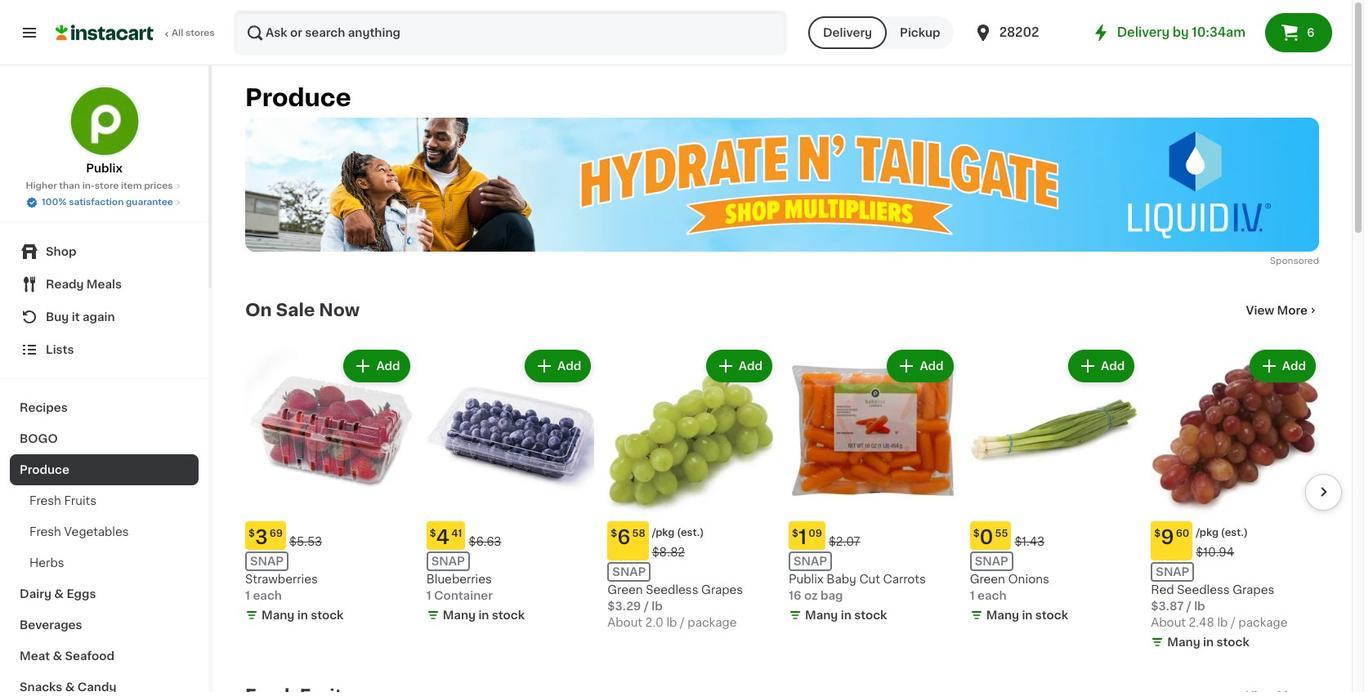 Task type: vqa. For each thing, say whether or not it's contained in the screenshot.
$4.41 Original price: $6.63 element
yes



Task type: locate. For each thing, give the bounding box(es) containing it.
$ for 0
[[973, 529, 980, 539]]

9
[[1161, 528, 1174, 547]]

add for 4
[[558, 361, 581, 372]]

view
[[1246, 305, 1275, 317]]

2 seedless from the left
[[1177, 584, 1230, 596]]

fresh vegetables link
[[10, 517, 199, 548]]

41
[[451, 529, 462, 539]]

green inside green seedless grapes $3.29 / lb about 2.0 lb / package
[[608, 584, 643, 596]]

2 (est.) from the left
[[1221, 528, 1248, 538]]

1 package from the left
[[688, 617, 737, 629]]

3 add button from the left
[[708, 352, 771, 381]]

2 package from the left
[[1239, 617, 1288, 629]]

$0.55 original price: $1.43 element
[[970, 521, 1138, 550]]

/pkg (est.) up the $10.94
[[1196, 528, 1248, 538]]

$ left 55
[[973, 529, 980, 539]]

0 horizontal spatial /pkg
[[652, 528, 675, 538]]

in down green onions 1 each
[[1022, 610, 1033, 621]]

stock down strawberries 1 each
[[311, 610, 344, 621]]

snap for 1
[[794, 556, 827, 567]]

add button for 0
[[1070, 352, 1133, 381]]

stock down publix baby cut carrots 16 oz bag
[[854, 610, 887, 621]]

seedless up 2.48
[[1177, 584, 1230, 596]]

many in stock down green onions 1 each
[[986, 610, 1068, 621]]

1 (est.) from the left
[[677, 528, 704, 538]]

produce inside produce link
[[20, 464, 69, 476]]

many down "container"
[[443, 610, 476, 621]]

in down strawberries 1 each
[[297, 610, 308, 621]]

instacart logo image
[[56, 23, 154, 43]]

$ left 58
[[611, 529, 617, 539]]

buy it again link
[[10, 301, 199, 334]]

/pkg (est.)
[[652, 528, 704, 538], [1196, 528, 1248, 538]]

stock down the red seedless grapes $3.87 / lb about 2.48 lb / package
[[1217, 637, 1250, 648]]

item carousel region
[[222, 340, 1342, 660]]

1 horizontal spatial delivery
[[1117, 26, 1170, 38]]

green inside green onions 1 each
[[970, 574, 1005, 585]]

add for 0
[[1101, 361, 1125, 372]]

&
[[54, 589, 64, 600], [53, 651, 62, 662]]

$ 3 69
[[249, 528, 283, 547]]

2 /pkg from the left
[[1196, 528, 1219, 538]]

stock for 1
[[854, 610, 887, 621]]

add for 9
[[1282, 361, 1306, 372]]

1 horizontal spatial (est.)
[[1221, 528, 1248, 538]]

ready meals button
[[10, 268, 199, 301]]

snap for 3
[[250, 556, 284, 567]]

3
[[255, 528, 268, 547]]

1 vertical spatial fresh
[[29, 526, 61, 538]]

& left eggs
[[54, 589, 64, 600]]

2 grapes from the left
[[1233, 584, 1275, 596]]

seedless for $3.29
[[646, 584, 699, 596]]

1 /pkg from the left
[[652, 528, 675, 538]]

package right 2.48
[[1239, 617, 1288, 629]]

green seedless grapes $3.29 / lb about 2.0 lb / package
[[608, 584, 743, 629]]

5 product group from the left
[[970, 347, 1138, 627]]

fresh for fresh fruits
[[29, 495, 61, 507]]

28202 button
[[973, 10, 1071, 56]]

1 fresh from the top
[[29, 495, 61, 507]]

0 horizontal spatial produce
[[20, 464, 69, 476]]

69
[[269, 529, 283, 539]]

$ inside $ 3 69
[[249, 529, 255, 539]]

many in stock
[[262, 610, 344, 621], [805, 610, 887, 621], [443, 610, 525, 621], [986, 610, 1068, 621], [1168, 637, 1250, 648]]

$ left the 69
[[249, 529, 255, 539]]

delivery inside button
[[823, 27, 872, 38]]

0 horizontal spatial grapes
[[701, 584, 743, 596]]

add for 6
[[739, 361, 763, 372]]

0 vertical spatial &
[[54, 589, 64, 600]]

1 horizontal spatial /pkg (est.)
[[1196, 528, 1248, 538]]

/pkg up the $10.94
[[1196, 528, 1219, 538]]

0 vertical spatial publix
[[86, 163, 122, 174]]

(est.) inside the $6.58 per package (estimated) original price: $8.82 element
[[677, 528, 704, 538]]

seedless inside the red seedless grapes $3.87 / lb about 2.48 lb / package
[[1177, 584, 1230, 596]]

publix baby cut carrots 16 oz bag
[[789, 574, 926, 602]]

blueberries 1 container
[[426, 574, 493, 602]]

$ for 1
[[792, 529, 799, 539]]

bogo
[[20, 433, 58, 445]]

1 seedless from the left
[[646, 584, 699, 596]]

lists
[[46, 344, 74, 356]]

stock for 0
[[1036, 610, 1068, 621]]

0 horizontal spatial seedless
[[646, 584, 699, 596]]

0
[[980, 528, 994, 547]]

$1.09 original price: $2.07 element
[[789, 521, 957, 550]]

many
[[262, 610, 295, 621], [805, 610, 838, 621], [443, 610, 476, 621], [986, 610, 1019, 621], [1168, 637, 1201, 648]]

1 vertical spatial produce
[[20, 464, 69, 476]]

in for 0
[[1022, 610, 1033, 621]]

$ inside $ 6 58
[[611, 529, 617, 539]]

fresh up herbs
[[29, 526, 61, 538]]

many for 1
[[805, 610, 838, 621]]

1 horizontal spatial green
[[970, 574, 1005, 585]]

many down green onions 1 each
[[986, 610, 1019, 621]]

/pkg for 6
[[652, 528, 675, 538]]

2 product group from the left
[[426, 347, 595, 627]]

about for green seedless grapes $3.29 / lb about 2.0 lb / package
[[608, 617, 643, 629]]

product group containing 9
[[1151, 347, 1319, 654]]

2 add from the left
[[558, 361, 581, 372]]

herbs
[[29, 558, 64, 569]]

service type group
[[808, 16, 954, 49]]

(est.) up the $10.94
[[1221, 528, 1248, 538]]

seedless for $3.87
[[1177, 584, 1230, 596]]

0 vertical spatial 6
[[1307, 27, 1315, 38]]

/pkg for 9
[[1196, 528, 1219, 538]]

(est.) up $8.82
[[677, 528, 704, 538]]

/pkg inside $9.60 per package (estimated) original price: $10.94 element
[[1196, 528, 1219, 538]]

0 horizontal spatial delivery
[[823, 27, 872, 38]]

& for dairy
[[54, 589, 64, 600]]

1 vertical spatial publix
[[789, 574, 824, 585]]

add button for 9
[[1251, 352, 1314, 381]]

publix up store
[[86, 163, 122, 174]]

in down "container"
[[479, 610, 489, 621]]

package right 2.0
[[688, 617, 737, 629]]

/ up 2.0
[[644, 601, 649, 612]]

package
[[688, 617, 737, 629], [1239, 617, 1288, 629]]

$ inside "$ 4 41"
[[430, 529, 436, 539]]

snap for 0
[[975, 556, 1009, 567]]

stock for 4
[[492, 610, 525, 621]]

1 vertical spatial &
[[53, 651, 62, 662]]

$ left 09 at the right
[[792, 529, 799, 539]]

2 each from the left
[[978, 590, 1007, 602]]

0 horizontal spatial (est.)
[[677, 528, 704, 538]]

0 horizontal spatial about
[[608, 617, 643, 629]]

1 horizontal spatial grapes
[[1233, 584, 1275, 596]]

0 horizontal spatial publix
[[86, 163, 122, 174]]

higher
[[26, 181, 57, 190]]

stock down "container"
[[492, 610, 525, 621]]

about inside the red seedless grapes $3.87 / lb about 2.48 lb / package
[[1151, 617, 1186, 629]]

1 horizontal spatial about
[[1151, 617, 1186, 629]]

store
[[95, 181, 119, 190]]

0 vertical spatial fresh
[[29, 495, 61, 507]]

0 horizontal spatial /pkg (est.)
[[652, 528, 704, 538]]

publix link
[[68, 85, 140, 177]]

blueberries
[[426, 574, 492, 585]]

6 $ from the left
[[1155, 529, 1161, 539]]

$ inside $ 0 55
[[973, 529, 980, 539]]

4 product group from the left
[[789, 347, 957, 627]]

fresh fruits link
[[10, 486, 199, 517]]

publix inside publix baby cut carrots 16 oz bag
[[789, 574, 824, 585]]

green left onions
[[970, 574, 1005, 585]]

delivery button
[[808, 16, 887, 49]]

package for green seedless grapes $3.29 / lb about 2.0 lb / package
[[688, 617, 737, 629]]

seedless
[[646, 584, 699, 596], [1177, 584, 1230, 596]]

many in stock down "bag" at the bottom of the page
[[805, 610, 887, 621]]

each inside strawberries 1 each
[[253, 590, 282, 602]]

green for 6
[[608, 584, 643, 596]]

1 $ from the left
[[249, 529, 255, 539]]

product group
[[245, 347, 413, 627], [426, 347, 595, 627], [608, 347, 776, 631], [789, 347, 957, 627], [970, 347, 1138, 627], [1151, 347, 1319, 654]]

6 inside item carousel region
[[617, 528, 631, 547]]

$
[[249, 529, 255, 539], [792, 529, 799, 539], [430, 529, 436, 539], [611, 529, 617, 539], [973, 529, 980, 539], [1155, 529, 1161, 539]]

$ inside $ 9 60
[[1155, 529, 1161, 539]]

snap up red
[[1156, 566, 1190, 578]]

/pkg inside the $6.58 per package (estimated) original price: $8.82 element
[[652, 528, 675, 538]]

each down strawberries
[[253, 590, 282, 602]]

1 horizontal spatial each
[[978, 590, 1007, 602]]

snap
[[250, 556, 284, 567], [794, 556, 827, 567], [431, 556, 465, 567], [975, 556, 1009, 567], [613, 566, 646, 578], [1156, 566, 1190, 578]]

spo
[[1270, 257, 1288, 266]]

1 for blueberries 1 container
[[426, 590, 431, 602]]

$ left 60
[[1155, 529, 1161, 539]]

1 horizontal spatial publix
[[789, 574, 824, 585]]

many in stock down 2.48
[[1168, 637, 1250, 648]]

each inside green onions 1 each
[[978, 590, 1007, 602]]

$ for 4
[[430, 529, 436, 539]]

grapes inside the red seedless grapes $3.87 / lb about 2.48 lb / package
[[1233, 584, 1275, 596]]

stock down onions
[[1036, 610, 1068, 621]]

about
[[608, 617, 643, 629], [1151, 617, 1186, 629]]

$ for 9
[[1155, 529, 1161, 539]]

Search field
[[235, 11, 786, 54]]

snap up blueberries
[[431, 556, 465, 567]]

5 add button from the left
[[1070, 352, 1133, 381]]

1 /pkg (est.) from the left
[[652, 528, 704, 538]]

buy
[[46, 311, 69, 323]]

6 add button from the left
[[1251, 352, 1314, 381]]

1 add button from the left
[[345, 352, 408, 381]]

many in stock for 0
[[986, 610, 1068, 621]]

about down $3.87
[[1151, 617, 1186, 629]]

delivery left by
[[1117, 26, 1170, 38]]

3 product group from the left
[[608, 347, 776, 631]]

/pkg (est.) inside the $6.58 per package (estimated) original price: $8.82 element
[[652, 528, 704, 538]]

many down strawberries 1 each
[[262, 610, 295, 621]]

1 down blueberries
[[426, 590, 431, 602]]

/pkg (est.) inside $9.60 per package (estimated) original price: $10.94 element
[[1196, 528, 1248, 538]]

1 down $ 0 55
[[970, 590, 975, 602]]

beverages link
[[10, 610, 199, 641]]

1 down strawberries
[[245, 590, 250, 602]]

many down "bag" at the bottom of the page
[[805, 610, 838, 621]]

1 horizontal spatial seedless
[[1177, 584, 1230, 596]]

all stores link
[[56, 10, 216, 56]]

by
[[1173, 26, 1189, 38]]

$10.94
[[1196, 547, 1234, 558]]

seedless inside green seedless grapes $3.29 / lb about 2.0 lb / package
[[646, 584, 699, 596]]

produce
[[245, 86, 351, 110], [20, 464, 69, 476]]

stores
[[185, 29, 215, 38]]

4 $ from the left
[[611, 529, 617, 539]]

about inside green seedless grapes $3.29 / lb about 2.0 lb / package
[[608, 617, 643, 629]]

1 horizontal spatial package
[[1239, 617, 1288, 629]]

grapes for red seedless grapes $3.87 / lb about 2.48 lb / package
[[1233, 584, 1275, 596]]

grapes inside green seedless grapes $3.29 / lb about 2.0 lb / package
[[701, 584, 743, 596]]

& right "meat"
[[53, 651, 62, 662]]

green up the $3.29
[[608, 584, 643, 596]]

many in stock down strawberries 1 each
[[262, 610, 344, 621]]

1 horizontal spatial 6
[[1307, 27, 1315, 38]]

/
[[644, 601, 649, 612], [1187, 601, 1192, 612], [680, 617, 685, 629], [1231, 617, 1236, 629]]

beverages
[[20, 620, 82, 631]]

add button for 3
[[345, 352, 408, 381]]

$ inside $ 1 09
[[792, 529, 799, 539]]

/pkg up $8.82
[[652, 528, 675, 538]]

package inside the red seedless grapes $3.87 / lb about 2.48 lb / package
[[1239, 617, 1288, 629]]

1 horizontal spatial /pkg
[[1196, 528, 1219, 538]]

0 horizontal spatial green
[[608, 584, 643, 596]]

snap up the $3.29
[[613, 566, 646, 578]]

package inside green seedless grapes $3.29 / lb about 2.0 lb / package
[[688, 617, 737, 629]]

onions
[[1008, 574, 1049, 585]]

6 inside button
[[1307, 27, 1315, 38]]

6
[[1307, 27, 1315, 38], [617, 528, 631, 547]]

1 add from the left
[[376, 361, 400, 372]]

1 left 09 at the right
[[799, 528, 807, 547]]

baby
[[827, 574, 857, 585]]

1
[[799, 528, 807, 547], [245, 590, 250, 602], [426, 590, 431, 602], [970, 590, 975, 602]]

add for 3
[[376, 361, 400, 372]]

shop link
[[10, 235, 199, 268]]

5 add from the left
[[1101, 361, 1125, 372]]

many in stock for 1
[[805, 610, 887, 621]]

1 product group from the left
[[245, 347, 413, 627]]

fresh left fruits
[[29, 495, 61, 507]]

on sale now
[[245, 302, 360, 319]]

bogo link
[[10, 423, 199, 455]]

6 add from the left
[[1282, 361, 1306, 372]]

1 vertical spatial 6
[[617, 528, 631, 547]]

2.48
[[1189, 617, 1215, 629]]

$3.69 original price: $5.53 element
[[245, 521, 413, 550]]

2 about from the left
[[1151, 617, 1186, 629]]

4
[[436, 528, 450, 547]]

0 horizontal spatial package
[[688, 617, 737, 629]]

grapes down the $6.58 per package (estimated) original price: $8.82 element
[[701, 584, 743, 596]]

publix up oz
[[789, 574, 824, 585]]

package for red seedless grapes $3.87 / lb about 2.48 lb / package
[[1239, 617, 1288, 629]]

10:34am
[[1192, 26, 1246, 38]]

nsored
[[1288, 257, 1319, 266]]

3 add from the left
[[739, 361, 763, 372]]

/pkg (est.) up $8.82
[[652, 528, 704, 538]]

2 /pkg (est.) from the left
[[1196, 528, 1248, 538]]

1 inside blueberries 1 container
[[426, 590, 431, 602]]

None search field
[[234, 10, 787, 56]]

delivery left pickup button
[[823, 27, 872, 38]]

2 add button from the left
[[527, 352, 590, 381]]

in
[[297, 610, 308, 621], [841, 610, 852, 621], [479, 610, 489, 621], [1022, 610, 1033, 621], [1203, 637, 1214, 648]]

green
[[970, 574, 1005, 585], [608, 584, 643, 596]]

(est.) inside $9.60 per package (estimated) original price: $10.94 element
[[1221, 528, 1248, 538]]

publix logo image
[[68, 85, 140, 157]]

1 inside strawberries 1 each
[[245, 590, 250, 602]]

$ left 41
[[430, 529, 436, 539]]

1 each from the left
[[253, 590, 282, 602]]

add
[[376, 361, 400, 372], [558, 361, 581, 372], [739, 361, 763, 372], [920, 361, 944, 372], [1101, 361, 1125, 372], [1282, 361, 1306, 372]]

$4.41 original price: $6.63 element
[[426, 521, 595, 550]]

snap up strawberries
[[250, 556, 284, 567]]

2 fresh from the top
[[29, 526, 61, 538]]

snap down $ 1 09
[[794, 556, 827, 567]]

snap down $ 0 55
[[975, 556, 1009, 567]]

herbs link
[[10, 548, 199, 579]]

0 horizontal spatial 6
[[617, 528, 631, 547]]

stock for 3
[[311, 610, 344, 621]]

in down "bag" at the bottom of the page
[[841, 610, 852, 621]]

0 horizontal spatial each
[[253, 590, 282, 602]]

4 add button from the left
[[889, 352, 952, 381]]

grapes
[[701, 584, 743, 596], [1233, 584, 1275, 596]]

about down the $3.29
[[608, 617, 643, 629]]

4 add from the left
[[920, 361, 944, 372]]

lb
[[652, 601, 663, 612], [1194, 601, 1205, 612], [667, 617, 677, 629], [1218, 617, 1228, 629]]

3 $ from the left
[[430, 529, 436, 539]]

0 vertical spatial produce
[[245, 86, 351, 110]]

strawberries 1 each
[[245, 574, 318, 602]]

5 $ from the left
[[973, 529, 980, 539]]

each down $ 0 55
[[978, 590, 1007, 602]]

6 product group from the left
[[1151, 347, 1319, 654]]

/pkg (est.) for 6
[[652, 528, 704, 538]]

2 $ from the left
[[792, 529, 799, 539]]

grapes down $9.60 per package (estimated) original price: $10.94 element
[[1233, 584, 1275, 596]]

many in stock down "container"
[[443, 610, 525, 621]]

/pkg
[[652, 528, 675, 538], [1196, 528, 1219, 538]]

1 grapes from the left
[[701, 584, 743, 596]]

many in stock for 4
[[443, 610, 525, 621]]

1 about from the left
[[608, 617, 643, 629]]

seedless up 2.0
[[646, 584, 699, 596]]

green for 0
[[970, 574, 1005, 585]]



Task type: describe. For each thing, give the bounding box(es) containing it.
delivery by 10:34am link
[[1091, 23, 1246, 43]]

strawberries
[[245, 574, 318, 585]]

product group containing 1
[[789, 347, 957, 627]]

publix for publix baby cut carrots 16 oz bag
[[789, 574, 824, 585]]

ready
[[46, 279, 84, 290]]

lb up 2.48
[[1194, 601, 1205, 612]]

meat & seafood
[[20, 651, 114, 662]]

dairy
[[20, 589, 51, 600]]

higher than in-store item prices
[[26, 181, 173, 190]]

eggs
[[67, 589, 96, 600]]

view more link
[[1246, 303, 1319, 319]]

many for 4
[[443, 610, 476, 621]]

prices
[[144, 181, 173, 190]]

about for red seedless grapes $3.87 / lb about 2.48 lb / package
[[1151, 617, 1186, 629]]

in for 1
[[841, 610, 852, 621]]

$6.63
[[469, 536, 501, 548]]

fruits
[[64, 495, 96, 507]]

lb right 2.0
[[667, 617, 677, 629]]

2.0
[[645, 617, 664, 629]]

meals
[[87, 279, 122, 290]]

ready meals
[[46, 279, 122, 290]]

satisfaction
[[69, 198, 124, 207]]

fresh fruits
[[29, 495, 96, 507]]

60
[[1176, 529, 1190, 539]]

lists link
[[10, 334, 199, 366]]

green onions 1 each
[[970, 574, 1049, 602]]

in for 3
[[297, 610, 308, 621]]

meat
[[20, 651, 50, 662]]

100%
[[42, 198, 67, 207]]

sale
[[276, 302, 315, 319]]

100% satisfaction guarantee
[[42, 198, 173, 207]]

in down 2.48
[[1203, 637, 1214, 648]]

pickup
[[900, 27, 941, 38]]

/ up 2.48
[[1187, 601, 1192, 612]]

again
[[83, 311, 115, 323]]

fresh vegetables
[[29, 526, 129, 538]]

it
[[72, 311, 80, 323]]

in for 4
[[479, 610, 489, 621]]

$8.82
[[652, 547, 685, 558]]

& for meat
[[53, 651, 62, 662]]

$5.53
[[289, 536, 322, 548]]

100% satisfaction guarantee button
[[25, 193, 183, 209]]

$9.60 per package (estimated) original price: $10.94 element
[[1151, 521, 1319, 561]]

many for 0
[[986, 610, 1019, 621]]

view more
[[1246, 305, 1308, 317]]

$ 0 55
[[973, 528, 1008, 547]]

1 horizontal spatial produce
[[245, 86, 351, 110]]

lb up 2.0
[[652, 601, 663, 612]]

ready meals link
[[10, 268, 199, 301]]

(est.) for 6
[[677, 528, 704, 538]]

$ 4 41
[[430, 528, 462, 547]]

grapes for green seedless grapes $3.29 / lb about 2.0 lb / package
[[701, 584, 743, 596]]

many in stock for 3
[[262, 610, 344, 621]]

dairy & eggs
[[20, 589, 96, 600]]

$2.07
[[829, 536, 860, 548]]

red
[[1151, 584, 1174, 596]]

recipes
[[20, 402, 68, 414]]

all stores
[[172, 29, 215, 38]]

carrots
[[883, 574, 926, 585]]

seafood
[[65, 651, 114, 662]]

add button for 4
[[527, 352, 590, 381]]

meat & seafood link
[[10, 641, 199, 672]]

6 button
[[1265, 13, 1332, 52]]

(est.) for 9
[[1221, 528, 1248, 538]]

$1.43
[[1015, 536, 1045, 548]]

snap for 6
[[613, 566, 646, 578]]

$3.29
[[608, 601, 641, 612]]

product group containing 4
[[426, 347, 595, 627]]

1 for strawberries 1 each
[[245, 590, 250, 602]]

higher than in-store item prices link
[[26, 180, 183, 193]]

58
[[632, 529, 645, 539]]

$3.87
[[1151, 601, 1184, 612]]

1 for $ 1 09
[[799, 528, 807, 547]]

cut
[[859, 574, 880, 585]]

delivery for delivery
[[823, 27, 872, 38]]

produce link
[[10, 455, 199, 486]]

vegetables
[[64, 526, 129, 538]]

add button for 6
[[708, 352, 771, 381]]

in-
[[82, 181, 95, 190]]

$ for 6
[[611, 529, 617, 539]]

publix for publix
[[86, 163, 122, 174]]

1 inside green onions 1 each
[[970, 590, 975, 602]]

$ for 3
[[249, 529, 255, 539]]

red seedless grapes $3.87 / lb about 2.48 lb / package
[[1151, 584, 1288, 629]]

delivery by 10:34am
[[1117, 26, 1246, 38]]

add button for 1
[[889, 352, 952, 381]]

on
[[245, 302, 272, 319]]

many for 3
[[262, 610, 295, 621]]

container
[[434, 590, 493, 602]]

$ 6 58
[[611, 528, 645, 547]]

bag
[[821, 590, 843, 602]]

delivery for delivery by 10:34am
[[1117, 26, 1170, 38]]

16
[[789, 590, 801, 602]]

28202
[[999, 26, 1039, 38]]

snap for 9
[[1156, 566, 1190, 578]]

$ 1 09
[[792, 528, 822, 547]]

$6.58 per package (estimated) original price: $8.82 element
[[608, 521, 776, 561]]

now
[[319, 302, 360, 319]]

09
[[809, 529, 822, 539]]

55
[[995, 529, 1008, 539]]

lb right 2.48
[[1218, 617, 1228, 629]]

guarantee
[[126, 198, 173, 207]]

product group containing 6
[[608, 347, 776, 631]]

add for 1
[[920, 361, 944, 372]]

dairy & eggs link
[[10, 579, 199, 610]]

shop
[[46, 246, 76, 257]]

many down 2.48
[[1168, 637, 1201, 648]]

/ right 2.0
[[680, 617, 685, 629]]

pickup button
[[887, 16, 954, 49]]

/pkg (est.) for 9
[[1196, 528, 1248, 538]]

recipes link
[[10, 392, 199, 423]]

product group containing 3
[[245, 347, 413, 627]]

product group containing 0
[[970, 347, 1138, 627]]

item
[[121, 181, 142, 190]]

/ right 2.48
[[1231, 617, 1236, 629]]

snap for 4
[[431, 556, 465, 567]]

than
[[59, 181, 80, 190]]

• sponsored: liquid i.v. hydrate n' tailgate. shop multipliers image
[[245, 118, 1319, 252]]

fresh for fresh vegetables
[[29, 526, 61, 538]]



